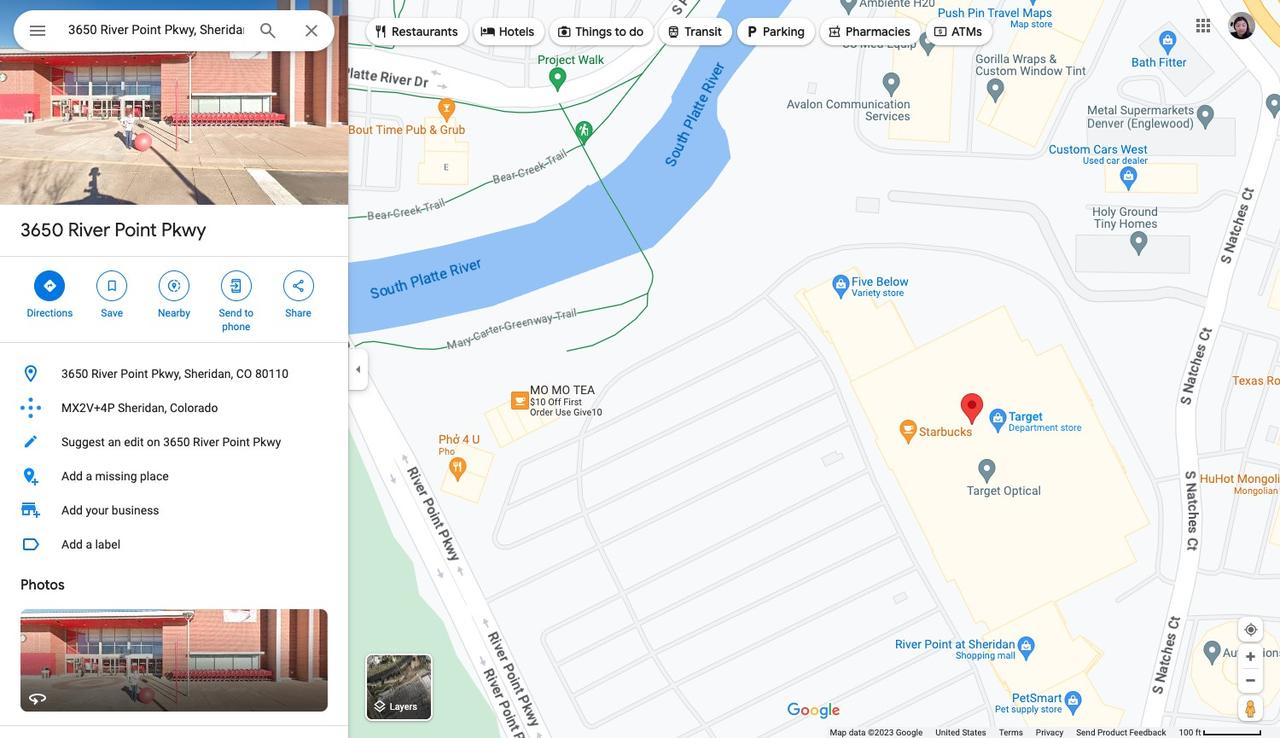 Task type: describe. For each thing, give the bounding box(es) containing it.
zoom in image
[[1245, 651, 1258, 663]]


[[373, 22, 388, 41]]

 search field
[[14, 10, 335, 55]]

united states
[[936, 728, 987, 738]]

google account: michele murakami  
(michele.murakami@adept.ai) image
[[1228, 12, 1256, 39]]

80110
[[255, 367, 289, 381]]

point inside "suggest an edit on 3650 river point pkwy" button
[[222, 435, 250, 449]]

1 horizontal spatial sheridan,
[[184, 367, 233, 381]]


[[480, 22, 496, 41]]

show your location image
[[1244, 622, 1259, 638]]

river for 3650 river point pkwy
[[68, 219, 110, 242]]

terms
[[999, 728, 1023, 738]]


[[666, 22, 681, 41]]

actions for 3650 river point pkwy region
[[0, 257, 348, 342]]

2 vertical spatial river
[[193, 435, 219, 449]]

mx2v+4p
[[61, 401, 115, 415]]

add for add a label
[[61, 538, 83, 551]]

suggest an edit on 3650 river point pkwy
[[61, 435, 281, 449]]

google
[[896, 728, 923, 738]]

colorado
[[170, 401, 218, 415]]

a for label
[[86, 538, 92, 551]]

co
[[236, 367, 252, 381]]

 transit
[[666, 22, 722, 41]]

atms
[[952, 24, 982, 39]]

parking
[[763, 24, 805, 39]]

zoom out image
[[1245, 674, 1258, 687]]

add your business
[[61, 504, 159, 517]]

on
[[147, 435, 160, 449]]

map data ©2023 google
[[830, 728, 923, 738]]

product
[[1098, 728, 1128, 738]]

©2023
[[868, 728, 894, 738]]


[[291, 277, 306, 295]]

suggest
[[61, 435, 105, 449]]


[[42, 277, 58, 295]]

 button
[[14, 10, 61, 55]]

edit
[[124, 435, 144, 449]]


[[933, 22, 948, 41]]

add a label button
[[0, 528, 348, 562]]


[[104, 277, 120, 295]]

3650 river point pkwy, sheridan, co 80110 button
[[0, 357, 348, 391]]

add a label
[[61, 538, 121, 551]]

pkwy,
[[151, 367, 181, 381]]

show street view coverage image
[[1239, 696, 1263, 721]]

terms button
[[999, 727, 1023, 738]]

ft
[[1196, 728, 1202, 738]]

to inside the send to phone
[[244, 307, 254, 319]]

business
[[112, 504, 159, 517]]

missing
[[95, 470, 137, 483]]

100
[[1179, 728, 1194, 738]]


[[27, 19, 48, 43]]

to inside  things to do
[[615, 24, 627, 39]]

add for add a missing place
[[61, 470, 83, 483]]

river for 3650 river point pkwy, sheridan, co 80110
[[91, 367, 118, 381]]

united
[[936, 728, 960, 738]]

privacy
[[1036, 728, 1064, 738]]



Task type: locate. For each thing, give the bounding box(es) containing it.
mx2v+4p sheridan, colorado button
[[0, 391, 348, 425]]

united states button
[[936, 727, 987, 738]]

pkwy
[[161, 219, 206, 242], [253, 435, 281, 449]]

0 vertical spatial send
[[219, 307, 242, 319]]

share
[[285, 307, 311, 319]]

1 vertical spatial a
[[86, 538, 92, 551]]

states
[[962, 728, 987, 738]]

0 vertical spatial 3650
[[20, 219, 64, 242]]

footer inside google maps element
[[830, 727, 1179, 738]]

3650 for 3650 river point pkwy, sheridan, co 80110
[[61, 367, 88, 381]]

3650
[[20, 219, 64, 242], [61, 367, 88, 381], [163, 435, 190, 449]]

point inside 3650 river point pkwy, sheridan, co 80110 button
[[121, 367, 148, 381]]


[[229, 277, 244, 295]]

mx2v+4p sheridan, colorado
[[61, 401, 218, 415]]

add for add your business
[[61, 504, 83, 517]]

2 a from the top
[[86, 538, 92, 551]]

1 add from the top
[[61, 470, 83, 483]]

point for pkwy
[[115, 219, 157, 242]]

1 vertical spatial pkwy
[[253, 435, 281, 449]]

1 vertical spatial sheridan,
[[118, 401, 167, 415]]

0 horizontal spatial send
[[219, 307, 242, 319]]

0 horizontal spatial to
[[244, 307, 254, 319]]

sheridan, up edit
[[118, 401, 167, 415]]

data
[[849, 728, 866, 738]]

1 vertical spatial river
[[91, 367, 118, 381]]

1 horizontal spatial pkwy
[[253, 435, 281, 449]]

send for send product feedback
[[1077, 728, 1096, 738]]

add inside 'add a missing place' button
[[61, 470, 83, 483]]

1 a from the top
[[86, 470, 92, 483]]

nearby
[[158, 307, 190, 319]]

google maps element
[[0, 0, 1281, 738]]

2 add from the top
[[61, 504, 83, 517]]

0 vertical spatial a
[[86, 470, 92, 483]]

pkwy down '80110'
[[253, 435, 281, 449]]

0 vertical spatial add
[[61, 470, 83, 483]]

send
[[219, 307, 242, 319], [1077, 728, 1096, 738]]

collapse side panel image
[[349, 360, 368, 379]]


[[745, 22, 760, 41]]

to
[[615, 24, 627, 39], [244, 307, 254, 319]]

map
[[830, 728, 847, 738]]

things
[[576, 24, 612, 39]]

 atms
[[933, 22, 982, 41]]

river
[[68, 219, 110, 242], [91, 367, 118, 381], [193, 435, 219, 449]]

phone
[[222, 321, 250, 333]]

2 vertical spatial add
[[61, 538, 83, 551]]

0 vertical spatial river
[[68, 219, 110, 242]]


[[827, 22, 843, 41]]

sheridan, left co
[[184, 367, 233, 381]]

 hotels
[[480, 22, 535, 41]]

to left do
[[615, 24, 627, 39]]

pkwy up 
[[161, 219, 206, 242]]

add
[[61, 470, 83, 483], [61, 504, 83, 517], [61, 538, 83, 551]]


[[166, 277, 182, 295]]

suggest an edit on 3650 river point pkwy button
[[0, 425, 348, 459]]

1 vertical spatial send
[[1077, 728, 1096, 738]]

 parking
[[745, 22, 805, 41]]

point for pkwy,
[[121, 367, 148, 381]]

send product feedback
[[1077, 728, 1167, 738]]

point left pkwy,
[[121, 367, 148, 381]]

your
[[86, 504, 109, 517]]

river up mx2v+4p
[[91, 367, 118, 381]]

privacy button
[[1036, 727, 1064, 738]]

none field inside 3650 river point pkwy, sheridan, co 80110 field
[[68, 20, 244, 40]]

0 vertical spatial pkwy
[[161, 219, 206, 242]]

a left label
[[86, 538, 92, 551]]

2 vertical spatial point
[[222, 435, 250, 449]]

3650 river point pkwy main content
[[0, 0, 348, 738]]

label
[[95, 538, 121, 551]]

send product feedback button
[[1077, 727, 1167, 738]]

3650 right on
[[163, 435, 190, 449]]

0 horizontal spatial pkwy
[[161, 219, 206, 242]]

save
[[101, 307, 123, 319]]

 restaurants
[[373, 22, 458, 41]]

send for send to phone
[[219, 307, 242, 319]]

2 vertical spatial 3650
[[163, 435, 190, 449]]

add down suggest
[[61, 470, 83, 483]]

 pharmacies
[[827, 22, 911, 41]]

0 vertical spatial to
[[615, 24, 627, 39]]

transit
[[685, 24, 722, 39]]

send up phone
[[219, 307, 242, 319]]

pkwy inside button
[[253, 435, 281, 449]]

send to phone
[[219, 307, 254, 333]]

3650 river point pkwy
[[20, 219, 206, 242]]

sheridan,
[[184, 367, 233, 381], [118, 401, 167, 415]]

directions
[[27, 307, 73, 319]]

1 vertical spatial 3650
[[61, 367, 88, 381]]

 things to do
[[557, 22, 644, 41]]

do
[[629, 24, 644, 39]]

footer
[[830, 727, 1179, 738]]

add inside add your business link
[[61, 504, 83, 517]]

100 ft
[[1179, 728, 1202, 738]]

3650 up ""
[[20, 219, 64, 242]]

add a missing place button
[[0, 459, 348, 493]]

100 ft button
[[1179, 728, 1263, 738]]

add left your
[[61, 504, 83, 517]]

3650 for 3650 river point pkwy
[[20, 219, 64, 242]]


[[557, 22, 572, 41]]

add left label
[[61, 538, 83, 551]]

point
[[115, 219, 157, 242], [121, 367, 148, 381], [222, 435, 250, 449]]

pharmacies
[[846, 24, 911, 39]]

3650 up mx2v+4p
[[61, 367, 88, 381]]

a left missing
[[86, 470, 92, 483]]

river up  at the top
[[68, 219, 110, 242]]

1 horizontal spatial send
[[1077, 728, 1096, 738]]

river down colorado
[[193, 435, 219, 449]]

layers
[[390, 702, 417, 713]]

point down co
[[222, 435, 250, 449]]

send left product
[[1077, 728, 1096, 738]]

a
[[86, 470, 92, 483], [86, 538, 92, 551]]

1 vertical spatial point
[[121, 367, 148, 381]]

3650 river point pkwy, sheridan, co 80110
[[61, 367, 289, 381]]

3650 River Point Pkwy, Sheridan, CO 80110 field
[[14, 10, 335, 51]]

point up  at the top
[[115, 219, 157, 242]]

feedback
[[1130, 728, 1167, 738]]

send inside button
[[1077, 728, 1096, 738]]

place
[[140, 470, 169, 483]]

add inside add a label button
[[61, 538, 83, 551]]

add a missing place
[[61, 470, 169, 483]]

add your business link
[[0, 493, 348, 528]]

0 vertical spatial sheridan,
[[184, 367, 233, 381]]

0 horizontal spatial sheridan,
[[118, 401, 167, 415]]

3 add from the top
[[61, 538, 83, 551]]

send inside the send to phone
[[219, 307, 242, 319]]

1 vertical spatial add
[[61, 504, 83, 517]]

1 horizontal spatial to
[[615, 24, 627, 39]]

an
[[108, 435, 121, 449]]

None field
[[68, 20, 244, 40]]

hotels
[[499, 24, 535, 39]]

1 vertical spatial to
[[244, 307, 254, 319]]

to up phone
[[244, 307, 254, 319]]

a for missing
[[86, 470, 92, 483]]

restaurants
[[392, 24, 458, 39]]

0 vertical spatial point
[[115, 219, 157, 242]]

footer containing map data ©2023 google
[[830, 727, 1179, 738]]

photos
[[20, 577, 65, 594]]



Task type: vqa. For each thing, say whether or not it's contained in the screenshot.
Transit
yes



